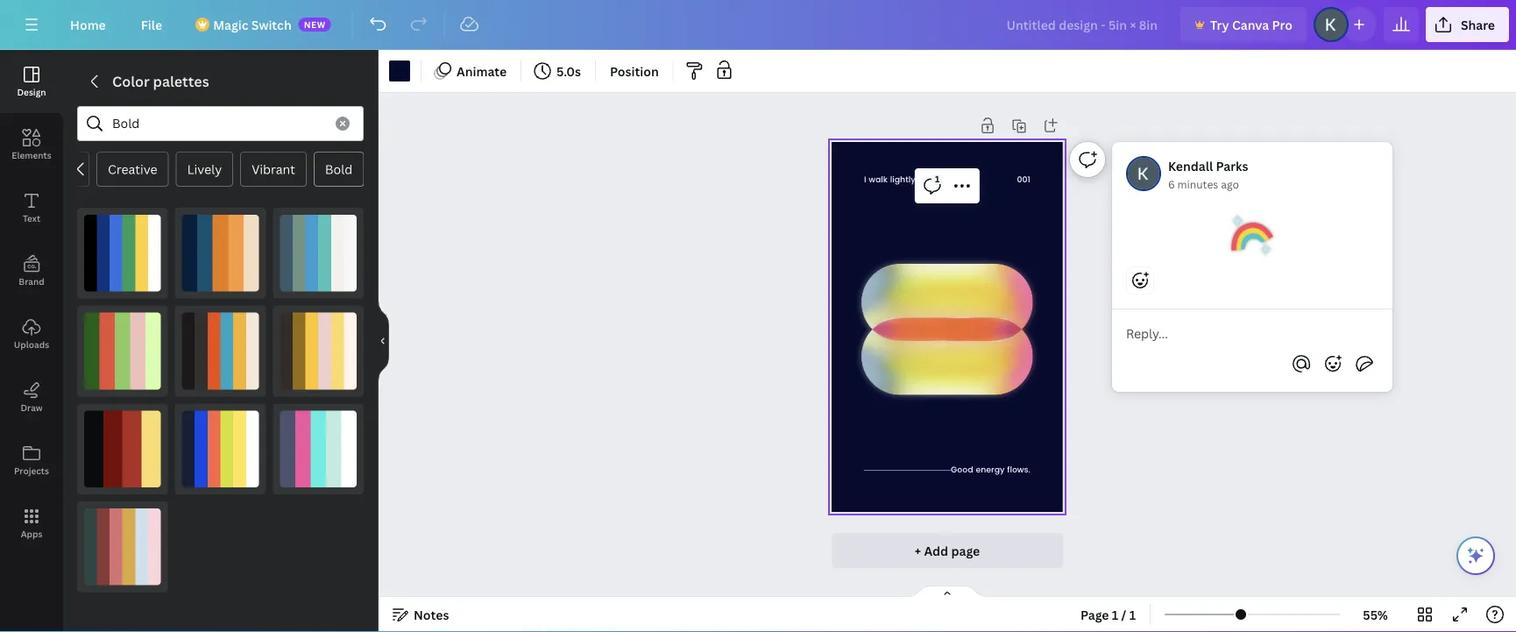 Task type: vqa. For each thing, say whether or not it's contained in the screenshot.
STEPHANIE ARANDA image
no



Task type: describe. For each thing, give the bounding box(es) containing it.
draw button
[[0, 366, 63, 429]]

page
[[952, 542, 980, 559]]

lightly
[[891, 173, 916, 187]]

palettes
[[153, 72, 209, 91]]

share
[[1461, 16, 1496, 33]]

notes button
[[386, 601, 456, 629]]

lively
[[187, 161, 222, 178]]

walk
[[869, 173, 888, 187]]

pro
[[1273, 16, 1293, 33]]

apps
[[21, 528, 42, 540]]

design button
[[0, 50, 63, 113]]

+ add page button
[[832, 533, 1063, 568]]

try canva pro button
[[1181, 7, 1307, 42]]

Reply draft. Add a reply or @mention. text field
[[1126, 323, 1379, 343]]

apply "mid-century icon" style image
[[84, 508, 161, 585]]

apply "watermelon" style image
[[84, 313, 161, 390]]

good
[[951, 464, 974, 477]]

position
[[610, 63, 659, 79]]

Design title text field
[[993, 7, 1174, 42]]

position button
[[603, 57, 666, 85]]

projects button
[[0, 429, 63, 492]]

file
[[141, 16, 162, 33]]

kendall parks 6 minutes ago
[[1168, 157, 1249, 191]]

home
[[70, 16, 106, 33]]

page 1 / 1
[[1081, 606, 1136, 623]]

lively button
[[175, 152, 233, 187]]

/
[[1122, 606, 1127, 623]]

brand
[[19, 275, 44, 287]]

creative button
[[96, 152, 168, 187]]

side panel tab list
[[0, 50, 63, 555]]

this
[[931, 173, 946, 187]]

apply "outback flower" style image
[[84, 411, 161, 487]]

Search color palettes search field
[[112, 107, 325, 140]]

minutes
[[1178, 177, 1219, 191]]

apply "lemon meringue" style image
[[280, 313, 357, 390]]

kendall
[[1168, 157, 1213, 174]]

earth.
[[949, 173, 973, 187]]

try canva pro
[[1211, 16, 1293, 33]]

good energy flows.
[[951, 464, 1031, 477]]

uploads
[[14, 338, 49, 350]]

expressing gratitude image
[[1232, 214, 1274, 256]]

notes
[[414, 606, 449, 623]]

magic
[[213, 16, 249, 33]]

draw
[[21, 402, 43, 413]]

main menu bar
[[0, 0, 1517, 50]]

fun button
[[44, 152, 89, 187]]

5.0s button
[[529, 57, 588, 85]]

apply "new dawn" style image
[[182, 215, 259, 292]]

file button
[[127, 7, 176, 42]]

creative
[[107, 161, 157, 178]]

55%
[[1363, 606, 1388, 623]]

add
[[924, 542, 949, 559]]

color palettes
[[112, 72, 209, 91]]

apply "mint sundae" style image
[[280, 411, 357, 487]]

ago
[[1221, 177, 1239, 191]]

elements
[[12, 149, 51, 161]]



Task type: locate. For each thing, give the bounding box(es) containing it.
switch
[[251, 16, 292, 33]]

uploads button
[[0, 302, 63, 366]]

+ add page
[[915, 542, 980, 559]]

apply "skate park" style image
[[182, 313, 259, 390]]

design
[[17, 86, 46, 98]]

parks
[[1216, 157, 1249, 174]]

flows.
[[1008, 464, 1031, 477]]

0 horizontal spatial 1
[[935, 173, 940, 185]]

brand button
[[0, 239, 63, 302]]

fun
[[56, 161, 78, 178]]

6
[[1168, 177, 1175, 191]]

bold button
[[313, 152, 364, 187]]

magic switch
[[213, 16, 292, 33]]

page
[[1081, 606, 1109, 623]]

+
[[915, 542, 921, 559]]

1 right on
[[935, 173, 940, 185]]

apply "neon noise" style image
[[182, 411, 259, 487]]

animate
[[457, 63, 507, 79]]

i walk lightly on this earth.
[[864, 173, 973, 187]]

apps button
[[0, 492, 63, 555]]

animate button
[[429, 57, 514, 85]]

1 left /
[[1112, 606, 1119, 623]]

55% button
[[1348, 601, 1404, 629]]

canva
[[1233, 16, 1270, 33]]

try
[[1211, 16, 1230, 33]]

vibrant
[[251, 161, 295, 178]]

show pages image
[[906, 585, 990, 599]]

5.0s
[[557, 63, 581, 79]]

1
[[935, 173, 940, 185], [1112, 606, 1119, 623], [1130, 606, 1136, 623]]

energy
[[976, 464, 1005, 477]]

text
[[23, 212, 40, 224]]

#050a30 image
[[389, 60, 410, 82], [389, 60, 410, 82]]

1 horizontal spatial 1
[[1112, 606, 1119, 623]]

apply "90s arcade" style image
[[84, 215, 161, 292]]

apply "milk carton" style image
[[280, 215, 357, 292]]

share button
[[1426, 7, 1510, 42]]

text button
[[0, 176, 63, 239]]

001
[[1018, 173, 1031, 187]]

1 inside button
[[935, 173, 940, 185]]

home link
[[56, 7, 120, 42]]

1 button
[[919, 172, 947, 200]]

bold
[[325, 161, 352, 178]]

1 right /
[[1130, 606, 1136, 623]]

canva assistant image
[[1466, 545, 1487, 566]]

new
[[304, 18, 326, 30]]

i
[[864, 173, 867, 187]]

2 horizontal spatial 1
[[1130, 606, 1136, 623]]

kendall parks list
[[1112, 142, 1400, 448]]

vibrant button
[[240, 152, 306, 187]]

on
[[918, 173, 929, 187]]

projects
[[14, 465, 49, 476]]

elements button
[[0, 113, 63, 176]]

color
[[112, 72, 150, 91]]

hide image
[[378, 299, 389, 383]]



